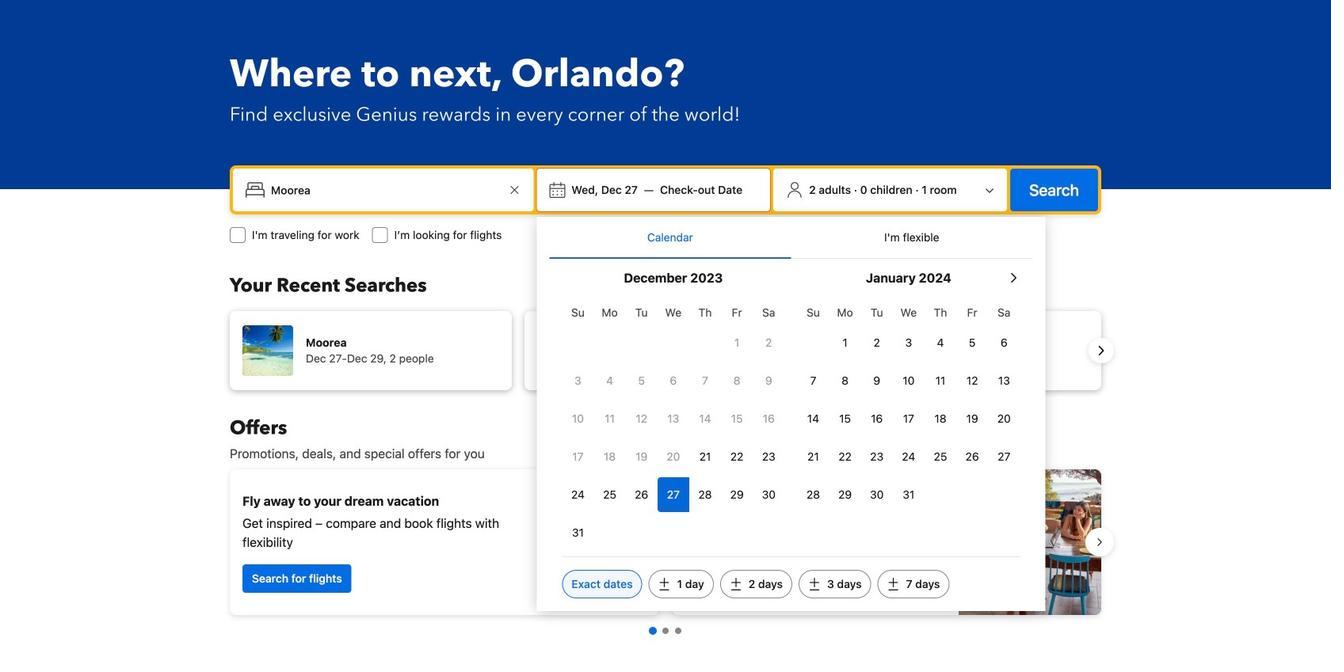 Task type: describe. For each thing, give the bounding box(es) containing it.
24 January 2024 checkbox
[[893, 440, 925, 475]]

20 December 2023 checkbox
[[658, 440, 689, 475]]

4 December 2023 checkbox
[[594, 364, 626, 399]]

7 January 2024 checkbox
[[798, 364, 829, 399]]

1 January 2024 checkbox
[[829, 326, 861, 361]]

27 December 2023 checkbox
[[658, 478, 689, 513]]

11 January 2024 checkbox
[[925, 364, 957, 399]]

13 December 2023 checkbox
[[658, 402, 689, 437]]

22 December 2023 checkbox
[[721, 440, 753, 475]]

19 January 2024 checkbox
[[957, 402, 989, 437]]

1 December 2023 checkbox
[[721, 326, 753, 361]]

30 December 2023 checkbox
[[753, 478, 785, 513]]

9 December 2023 checkbox
[[753, 364, 785, 399]]

8 January 2024 checkbox
[[829, 364, 861, 399]]

24 December 2023 checkbox
[[562, 478, 594, 513]]

6 December 2023 checkbox
[[658, 364, 689, 399]]

18 December 2023 checkbox
[[594, 440, 626, 475]]

12 January 2024 checkbox
[[957, 364, 989, 399]]

21 December 2023 checkbox
[[689, 440, 721, 475]]

30 January 2024 checkbox
[[861, 478, 893, 513]]

23 December 2023 checkbox
[[753, 440, 785, 475]]

11 December 2023 checkbox
[[594, 402, 626, 437]]

29 January 2024 checkbox
[[829, 478, 861, 513]]

5 January 2024 checkbox
[[957, 326, 989, 361]]

29 December 2023 checkbox
[[721, 478, 753, 513]]

23 January 2024 checkbox
[[861, 440, 893, 475]]

5 December 2023 checkbox
[[626, 364, 658, 399]]

15 January 2024 checkbox
[[829, 402, 861, 437]]

take your longest vacation yet image
[[959, 470, 1102, 616]]

6 January 2024 checkbox
[[989, 326, 1020, 361]]

3 January 2024 checkbox
[[893, 326, 925, 361]]

27 January 2024 checkbox
[[989, 440, 1020, 475]]

25 December 2023 checkbox
[[594, 478, 626, 513]]

17 December 2023 checkbox
[[562, 440, 594, 475]]

12 December 2023 checkbox
[[626, 402, 658, 437]]



Task type: vqa. For each thing, say whether or not it's contained in the screenshot.
thu 16 nov button
no



Task type: locate. For each thing, give the bounding box(es) containing it.
14 December 2023 checkbox
[[689, 402, 721, 437]]

1 vertical spatial region
[[217, 464, 1114, 622]]

13 January 2024 checkbox
[[989, 364, 1020, 399]]

fly away to your dream vacation image
[[536, 487, 647, 598]]

10 January 2024 checkbox
[[893, 364, 925, 399]]

16 January 2024 checkbox
[[861, 402, 893, 437]]

20 January 2024 checkbox
[[989, 402, 1020, 437]]

3 December 2023 checkbox
[[562, 364, 594, 399]]

1 horizontal spatial grid
[[798, 297, 1020, 513]]

9 January 2024 checkbox
[[861, 364, 893, 399]]

grid
[[562, 297, 785, 551], [798, 297, 1020, 513]]

7 December 2023 checkbox
[[689, 364, 721, 399]]

21 January 2024 checkbox
[[798, 440, 829, 475]]

16 December 2023 checkbox
[[753, 402, 785, 437]]

28 January 2024 checkbox
[[798, 478, 829, 513]]

4 January 2024 checkbox
[[925, 326, 957, 361]]

18 January 2024 checkbox
[[925, 402, 957, 437]]

1 grid from the left
[[562, 297, 785, 551]]

31 January 2024 checkbox
[[893, 478, 925, 513]]

2 December 2023 checkbox
[[753, 326, 785, 361]]

next image
[[1092, 342, 1111, 361]]

region
[[217, 305, 1114, 397], [217, 464, 1114, 622]]

progress bar
[[649, 628, 682, 636]]

1 region from the top
[[217, 305, 1114, 397]]

8 December 2023 checkbox
[[721, 364, 753, 399]]

Where are you going? field
[[265, 176, 505, 204]]

2 January 2024 checkbox
[[861, 326, 893, 361]]

19 December 2023 checkbox
[[626, 440, 658, 475]]

22 January 2024 checkbox
[[829, 440, 861, 475]]

0 horizontal spatial grid
[[562, 297, 785, 551]]

17 January 2024 checkbox
[[893, 402, 925, 437]]

2 region from the top
[[217, 464, 1114, 622]]

25 January 2024 checkbox
[[925, 440, 957, 475]]

10 December 2023 checkbox
[[562, 402, 594, 437]]

cell
[[658, 475, 689, 513]]

15 December 2023 checkbox
[[721, 402, 753, 437]]

26 January 2024 checkbox
[[957, 440, 989, 475]]

28 December 2023 checkbox
[[689, 478, 721, 513]]

14 January 2024 checkbox
[[798, 402, 829, 437]]

31 December 2023 checkbox
[[562, 516, 594, 551]]

0 vertical spatial region
[[217, 305, 1114, 397]]

26 December 2023 checkbox
[[626, 478, 658, 513]]

tab list
[[550, 217, 1033, 260]]

2 grid from the left
[[798, 297, 1020, 513]]



